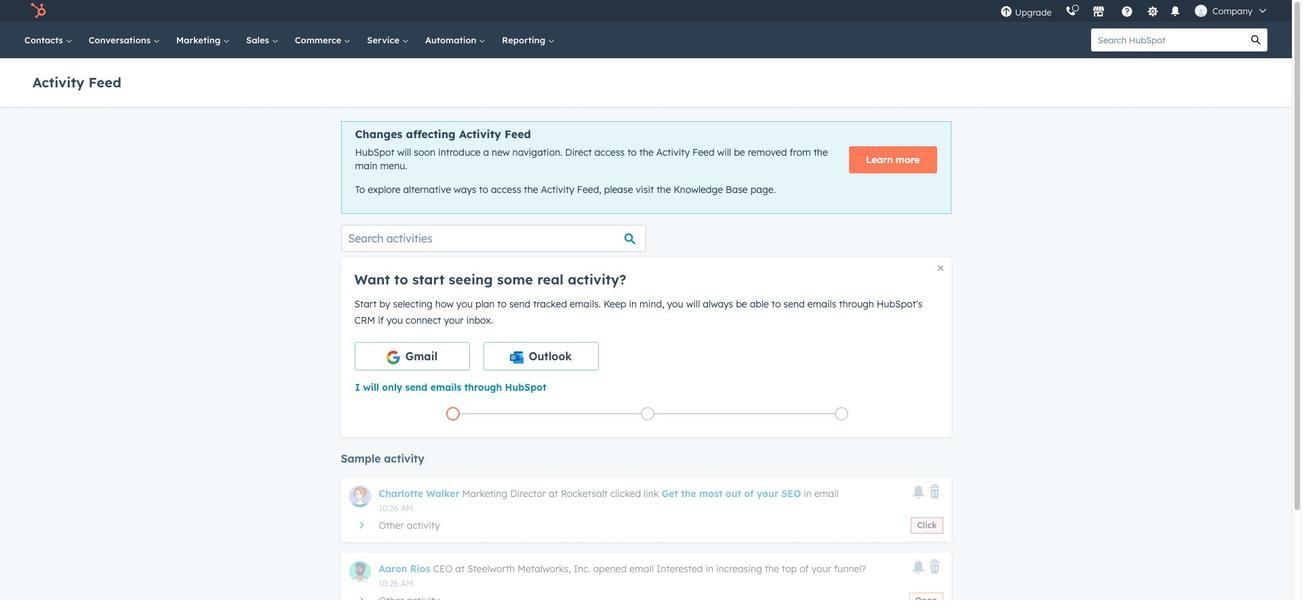 Task type: locate. For each thing, give the bounding box(es) containing it.
close image
[[938, 266, 943, 271]]

menu
[[993, 0, 1276, 22]]

marketplaces image
[[1092, 6, 1105, 18]]

list
[[356, 405, 939, 424]]

Search activities search field
[[341, 225, 646, 252]]

None checkbox
[[354, 342, 470, 371], [483, 342, 598, 371], [354, 342, 470, 371], [483, 342, 598, 371]]

Search HubSpot search field
[[1091, 28, 1244, 52]]

jacob simon image
[[1195, 5, 1207, 17]]



Task type: describe. For each thing, give the bounding box(es) containing it.
onboarding.steps.sendtrackedemailingmail.title image
[[644, 411, 651, 419]]

onboarding.steps.finalstep.title image
[[838, 411, 845, 419]]



Task type: vqa. For each thing, say whether or not it's contained in the screenshot.
JACOB SIMON image
yes



